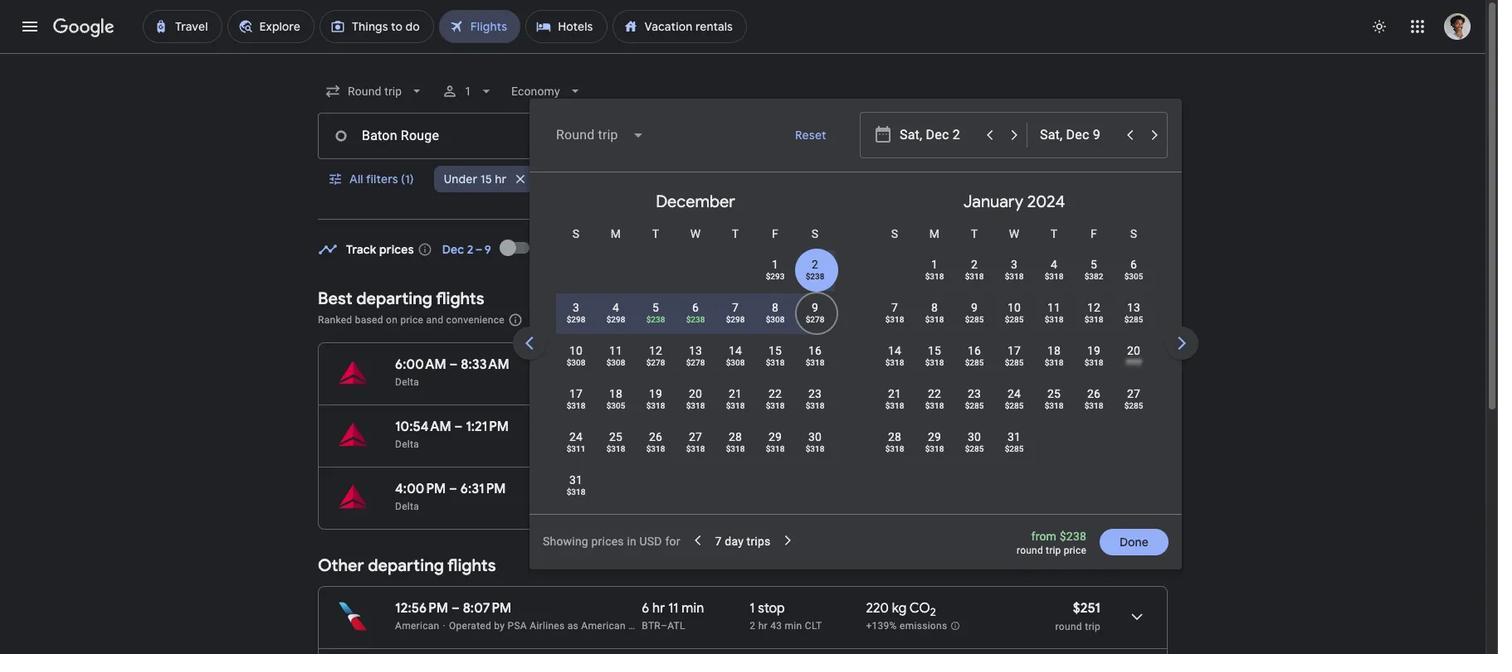 Task type: describe. For each thing, give the bounding box(es) containing it.
m for january 2024
[[929, 227, 940, 241]]

assistance
[[1003, 315, 1054, 326]]

, 318 us dollars element for sat, dec 16 element
[[806, 359, 824, 368]]

$318 for sat, dec 23 element
[[806, 402, 824, 411]]

10 $308
[[567, 344, 585, 368]]

9 $278
[[806, 301, 824, 325]]

may
[[899, 315, 919, 326]]

$285 for 24
[[1005, 402, 1024, 411]]

, 285 us dollars element for 31
[[1005, 445, 1024, 454]]

wed, dec 6 element
[[692, 300, 699, 316]]

sun, jan 7 element
[[891, 300, 898, 316]]

11 for 11 $318
[[1047, 301, 1061, 315]]

stops
[[551, 172, 582, 187]]

6 for $305
[[1130, 258, 1137, 271]]

6:31 pm
[[460, 481, 506, 498]]

filters
[[366, 172, 398, 187]]

sort by: button
[[1092, 305, 1168, 334]]

, 285 us dollars element for 13
[[1124, 315, 1143, 325]]

Arrival time: 1:21 PM. text field
[[466, 419, 509, 436]]

$318 for thu, jan 18 element
[[1045, 359, 1064, 368]]

hr inside popup button
[[495, 172, 507, 187]]

1 and from the left
[[426, 315, 443, 326]]

2 t from the left
[[732, 227, 739, 241]]

thu, dec 7 element
[[732, 300, 739, 316]]

january 2024 row group
[[855, 179, 1174, 508]]

sun, jan 28 element
[[888, 429, 901, 446]]

flight details. leaves baton rouge metropolitan airport at 12:56 pm on saturday, december 2 and arrives at hartsfield-jackson atlanta international airport at 8:07 pm on saturday, december 2. image
[[1117, 598, 1157, 637]]

4 s from the left
[[1130, 227, 1137, 241]]

charges
[[797, 315, 834, 326]]

december row group
[[536, 179, 855, 512]]

7 $318
[[885, 301, 904, 325]]

6 hr 11 min btr – atl
[[642, 601, 704, 632]]

7 for 7 $318
[[891, 301, 898, 315]]

6:00 am – 8:33 am delta
[[395, 357, 509, 388]]

co inside 220 kg co 2
[[910, 601, 930, 618]]

Arrival time: 8:33 AM. text field
[[461, 357, 509, 373]]

fri, jan 12 element
[[1087, 300, 1101, 316]]

, 311 us dollars element
[[567, 445, 585, 454]]

14 $308
[[726, 344, 745, 368]]

day
[[725, 535, 744, 548]]

airports
[[1102, 172, 1146, 187]]

2 inside kg co 2
[[920, 424, 926, 438]]

29 $318 for mon, jan 29 element
[[925, 431, 944, 454]]

13 $278
[[686, 344, 705, 368]]

, 318 us dollars element for thu, jan 25 element
[[1045, 402, 1064, 411]]

usd
[[640, 535, 662, 548]]

, 308 us dollars element for 10
[[567, 359, 585, 368]]

Arrival time: 6:31 PM. text field
[[460, 481, 506, 498]]

$238 for 2
[[806, 272, 824, 281]]

$318 for thu, jan 25 element
[[1045, 402, 1064, 411]]

– inside 6 hr 11 min btr – atl
[[661, 621, 668, 632]]

bags button
[[704, 166, 769, 193]]

$298 for 7
[[726, 315, 745, 325]]

tue, jan 16 element
[[968, 343, 981, 359]]

wed, dec 13 element
[[689, 343, 702, 359]]

nonstop flight. element for 1 hr 33 min
[[750, 357, 801, 376]]

mon, jan 8 element
[[931, 300, 938, 316]]

15 $318 for mon, jan 15 element
[[925, 344, 944, 368]]

7 for 7 day trips
[[715, 535, 722, 548]]

trip for $238
[[1085, 378, 1101, 389]]

Departure time: 4:00 PM. text field
[[395, 481, 446, 498]]

done
[[1120, 535, 1149, 550]]

, 318 us dollars element for fri, jan 12 element
[[1084, 315, 1103, 325]]

4 for 4 $298
[[613, 301, 619, 315]]

$318 for wed, dec 27 element at the bottom left of the page
[[686, 445, 705, 454]]

Departure time: 6:00 AM. text field
[[395, 357, 446, 373]]

f for january 2024
[[1091, 227, 1097, 241]]

fri, dec 1 element
[[772, 256, 779, 273]]

price inside 'main content'
[[400, 315, 423, 326]]

january
[[963, 192, 1023, 212]]

, 318 us dollars element for sat, dec 23 element
[[806, 402, 824, 411]]

33
[[666, 357, 680, 373]]

2 $318
[[965, 258, 984, 281]]

24 $311
[[567, 431, 585, 454]]

delta for 6:00 am
[[395, 377, 419, 388]]

1 american from the left
[[395, 621, 439, 632]]

$318 for fri, dec 15 element
[[766, 359, 785, 368]]

dec
[[442, 242, 464, 257]]

12 $318
[[1084, 301, 1103, 325]]

adult.
[[726, 315, 752, 326]]

6 $238
[[686, 301, 705, 325]]

– inside 6:00 am – 8:33 am delta
[[449, 357, 458, 373]]

2 inside 2 $318
[[971, 258, 978, 271]]

clt
[[805, 621, 822, 632]]

leaves baton rouge metropolitan airport at 6:00 am on saturday, december 2 and arrives at hartsfield-jackson atlanta international airport at 8:33 am on saturday, december 2. element
[[395, 357, 509, 373]]

$318 for thu, jan 4 element
[[1045, 272, 1064, 281]]

1 stop flight. element
[[750, 601, 785, 620]]

sat, dec 23 element
[[808, 386, 822, 403]]

emissions for kg co
[[886, 439, 934, 451]]

$251
[[1073, 601, 1101, 618]]

total duration 1 hr 27 min. element
[[642, 419, 750, 438]]

reset button
[[776, 115, 847, 155]]

$318 for sun, jan 28 element
[[885, 445, 904, 454]]

showing prices in usd for
[[543, 535, 680, 548]]

Return text field
[[1039, 114, 1115, 159]]

28 for sun, jan 28 element
[[888, 431, 901, 444]]

wed, jan 31 element
[[1008, 429, 1021, 446]]

thu, dec 14 element
[[729, 343, 742, 359]]

22 $318 for mon, jan 22 element
[[925, 388, 944, 411]]

learn more about ranking image
[[508, 313, 523, 328]]

btr for 33
[[642, 377, 661, 388]]

fri, jan 26 element
[[1087, 386, 1101, 403]]

2 and from the left
[[836, 315, 854, 326]]

, 318 us dollars element for the sun, jan 14 element
[[885, 359, 904, 368]]

co for kg co 2 avg emissions
[[899, 357, 920, 373]]

trip inside from $238 round trip price
[[1046, 545, 1061, 557]]

tue, dec 12 element
[[649, 343, 662, 359]]

$238 round trip
[[1055, 357, 1101, 389]]

price inside from $238 round trip price
[[1064, 545, 1086, 557]]

7 $298
[[726, 301, 745, 325]]

1 $318
[[925, 258, 944, 281]]

thu, jan 25 element
[[1047, 386, 1061, 403]]

departure text field for return text field
[[899, 114, 975, 159]]

4:00 pm
[[395, 481, 446, 498]]

airlines inside popup button
[[627, 172, 669, 187]]

$318 for 'thu, dec 21' element
[[726, 402, 745, 411]]

, 318 us dollars element for 'sat, dec 30' element
[[806, 445, 824, 454]]

12 for 12 $318
[[1087, 301, 1101, 315]]

, 318 us dollars element for tue, dec 19 element
[[646, 402, 665, 411]]

1 for 1
[[465, 85, 472, 98]]

$308 for 10
[[567, 359, 585, 368]]

nonstop for 1 hr 27 min
[[750, 419, 801, 436]]

times
[[858, 172, 891, 187]]

9 $285
[[965, 301, 984, 325]]

5 for 5 $238
[[652, 301, 659, 315]]

wed, jan 24 element
[[1008, 386, 1021, 403]]

5 $238
[[646, 301, 665, 325]]

25 $318 for mon, dec 25 element
[[606, 431, 625, 454]]

, 318 us dollars element for mon, jan 29 element
[[925, 445, 944, 454]]

other
[[318, 556, 364, 577]]

$305 for 6
[[1124, 272, 1143, 281]]

$278 for 9
[[806, 315, 824, 325]]

bag fees button
[[857, 315, 897, 326]]

30 $318
[[806, 431, 824, 454]]

kg inside 220 kg co 2
[[892, 601, 907, 618]]

3 t from the left
[[971, 227, 978, 241]]

$318 for wed, jan 3 element
[[1005, 272, 1024, 281]]

4 for 4 $318
[[1051, 258, 1057, 271]]

, 285 us dollars element for 30
[[965, 445, 984, 454]]

by
[[494, 621, 505, 632]]

8:33 am
[[461, 357, 509, 373]]

0 horizontal spatial airlines
[[530, 621, 565, 632]]

$311
[[567, 445, 585, 454]]

$318 for fri, jan 19 element
[[1084, 359, 1103, 368]]

10 $285
[[1005, 301, 1024, 325]]

, 305 us dollars element for 6
[[1124, 272, 1143, 281]]

ranked based on price and convenience
[[318, 315, 505, 326]]

11 $308
[[606, 344, 625, 368]]

under
[[444, 172, 477, 187]]

track prices
[[346, 242, 414, 257]]

21 $318 for 'thu, dec 21' element
[[726, 388, 745, 411]]

learn more about tracked prices image
[[417, 242, 432, 257]]

by:
[[1125, 312, 1141, 327]]

, 238 us dollars element for 5
[[646, 315, 665, 325]]

row group inside search field
[[1174, 179, 1492, 508]]

done button
[[1100, 523, 1169, 563]]

operated by psa airlines as american eagle, psa airlines as american eagle
[[449, 621, 805, 632]]

other departing flights
[[318, 556, 496, 577]]

for inside search field
[[665, 535, 680, 548]]

mon, jan 29 element
[[928, 429, 941, 446]]

all filters (1)
[[349, 172, 414, 187]]

required
[[601, 315, 639, 326]]

2 horizontal spatial airlines
[[681, 621, 716, 632]]

17 $285
[[1005, 344, 1024, 368]]

238 US dollars text field
[[1071, 357, 1101, 373]]

tue, dec 5 element
[[652, 300, 659, 316]]

december
[[656, 192, 735, 212]]

$318 for sat, dec 16 element
[[806, 359, 824, 368]]

row containing 3
[[556, 292, 835, 339]]

2 inside 1 stop 2 hr 43 min clt
[[750, 621, 756, 632]]

stops button
[[541, 166, 611, 193]]

2 $238
[[806, 258, 824, 281]]

atl for 11
[[668, 621, 685, 632]]

8 $318
[[925, 301, 944, 325]]

tue, jan 2 element
[[971, 256, 978, 273]]

15 inside popup button
[[480, 172, 492, 187]]

tue, dec 19 element
[[649, 386, 662, 403]]

sun, dec 10 element
[[569, 343, 583, 359]]

emissions inside kg co 2 avg emissions
[[886, 377, 934, 389]]

wed, jan 3 element
[[1011, 256, 1018, 273]]

, 318 us dollars element for "mon, jan 1" element
[[925, 272, 944, 281]]

fri, jan 5 element
[[1091, 256, 1097, 273]]

, 293 us dollars element
[[766, 272, 785, 281]]

btr for 27
[[642, 439, 661, 451]]

total duration 6 hr 11 min. element
[[642, 601, 750, 620]]

best departing flights
[[318, 289, 484, 310]]

26 $318 for "tue, dec 26" element
[[646, 431, 665, 454]]

sat, dec 30 element
[[808, 429, 822, 446]]

, 298 us dollars element for 3
[[567, 315, 585, 325]]

thu, jan 11 element
[[1047, 300, 1061, 316]]

19 for tue, dec 19 element
[[649, 388, 662, 401]]

4:00 pm – 6:31 pm delta
[[395, 481, 506, 513]]

sat, dec 9, return date. element
[[812, 300, 818, 316]]

sun, dec 17 element
[[569, 386, 583, 403]]

– inside 1 hr 27 min btr – atl
[[661, 439, 668, 451]]

3 $298
[[567, 301, 585, 325]]

2024
[[1027, 192, 1065, 212]]

1 fees from the left
[[679, 315, 699, 326]]

2 inside 220 kg co 2
[[930, 606, 936, 620]]

, 318 us dollars element for fri, dec 15 element
[[766, 359, 785, 368]]

$318 for thu, jan 11 element
[[1045, 315, 1064, 325]]

18 $305
[[606, 388, 625, 411]]

6 $305
[[1124, 258, 1143, 281]]

1 as from the left
[[567, 621, 579, 632]]

18 for 18 $318
[[1047, 344, 1061, 358]]

, 318 us dollars element for mon, dec 25 element
[[606, 445, 625, 454]]

row containing 24
[[556, 422, 835, 469]]

january 2024
[[963, 192, 1065, 212]]

mon, jan 22 element
[[928, 386, 941, 403]]

$238 for 6
[[686, 315, 705, 325]]

nonstop flight. element for 1 hr 27 min
[[750, 419, 801, 438]]

8 $308
[[766, 301, 785, 325]]

mon, dec 11 element
[[609, 343, 623, 359]]

taxes
[[642, 315, 667, 326]]

sat, dec 2, departure date. element
[[812, 256, 818, 273]]

delta for 4:00 pm
[[395, 501, 419, 513]]

sort
[[1098, 312, 1122, 327]]

prices
[[533, 315, 562, 326]]

, 285 us dollars element for 16
[[965, 359, 984, 368]]

airlines button
[[617, 166, 697, 193]]

emissions
[[936, 172, 990, 187]]

passenger
[[952, 315, 1001, 326]]

eagle
[[780, 621, 805, 632]]

for inside 'main content'
[[701, 315, 715, 326]]

row containing 28
[[875, 422, 1034, 469]]

min inside 1 stop 2 hr 43 min clt
[[785, 621, 802, 632]]

delta for 10:54 am
[[395, 439, 419, 451]]

$298 for 3
[[567, 315, 585, 325]]

$318 for mon, dec 25 element
[[606, 445, 625, 454]]

from
[[1031, 530, 1057, 544]]

mon, dec 25 element
[[609, 429, 623, 446]]

$318 for the sun, jan 14 element
[[885, 359, 904, 368]]

13 $285
[[1124, 301, 1143, 325]]



Task type: locate. For each thing, give the bounding box(es) containing it.
1 vertical spatial prices
[[591, 535, 624, 548]]

none search field containing december
[[318, 71, 1492, 570]]

m for december
[[611, 227, 621, 241]]

Arrival time: 8:07 PM. text field
[[463, 601, 511, 618]]

avg
[[866, 377, 883, 389], [866, 439, 883, 451]]

8 inside 8 $318
[[931, 301, 938, 315]]

1 vertical spatial departing
[[368, 556, 444, 577]]

2 left mon, jan 29 element
[[920, 424, 926, 438]]

, 318 us dollars element for sun, dec 31 element
[[567, 488, 585, 497]]

1 vertical spatial 3
[[573, 301, 579, 315]]

based
[[355, 315, 383, 326]]

29 for fri, dec 29 element
[[769, 431, 782, 444]]

15 right under
[[480, 172, 492, 187]]

kg up sun, jan 21 element
[[882, 357, 896, 373]]

m down stops popup button
[[611, 227, 621, 241]]

– up the operated
[[451, 601, 460, 618]]

1 f from the left
[[772, 227, 778, 241]]

1 horizontal spatial 9
[[971, 301, 978, 315]]

hr
[[495, 172, 507, 187], [650, 357, 663, 373], [650, 419, 663, 436], [652, 601, 665, 618], [758, 621, 768, 632]]

tue, jan 30 element
[[968, 429, 981, 446]]

31 down 24 $285
[[1008, 431, 1021, 444]]

6 inside 6 $238
[[692, 301, 699, 315]]

0 vertical spatial for
[[701, 315, 715, 326]]

kg up +139% emissions
[[892, 601, 907, 618]]

2 9 from the left
[[971, 301, 978, 315]]

17 $318
[[567, 388, 585, 411]]

25 inside "december" row group
[[609, 431, 623, 444]]

3 right prices
[[573, 301, 579, 315]]

round
[[1055, 378, 1082, 389], [1017, 545, 1043, 557], [1055, 622, 1082, 633]]

2 horizontal spatial american
[[733, 621, 777, 632]]

10 inside 10 $308
[[569, 344, 583, 358]]

1 vertical spatial 18
[[609, 388, 623, 401]]

0 horizontal spatial prices
[[379, 242, 414, 257]]

btr down total duration 6 hr 11 min. element
[[642, 621, 661, 632]]

220
[[866, 601, 889, 618]]

2 21 $318 from the left
[[885, 388, 904, 411]]

trip
[[1085, 378, 1101, 389], [1046, 545, 1061, 557], [1085, 622, 1101, 633]]

0 vertical spatial departing
[[356, 289, 432, 310]]

change appearance image
[[1360, 7, 1399, 46]]

mon, dec 18 element
[[609, 386, 623, 403]]

– left 8:33 am
[[449, 357, 458, 373]]

9 down 2 $238
[[812, 301, 818, 315]]

28 $318 for sun, jan 28 element
[[885, 431, 904, 454]]

1 horizontal spatial 25 $318
[[1045, 388, 1064, 411]]

2 vertical spatial 11
[[668, 601, 679, 618]]

0 horizontal spatial 28
[[729, 431, 742, 444]]

in
[[627, 535, 637, 548]]

for right wed, dec 6 element
[[701, 315, 715, 326]]

1 nonstop from the top
[[750, 357, 801, 373]]

None search field
[[318, 71, 1492, 570]]

$238 right '+'
[[686, 315, 705, 325]]

1 horizontal spatial w
[[1009, 227, 1019, 241]]

$318 for mon, jan 8 element
[[925, 315, 944, 325]]

2 f from the left
[[1091, 227, 1097, 241]]

$238 for from $238
[[1060, 530, 1086, 544]]

price
[[400, 315, 423, 326], [1064, 545, 1086, 557]]

20 up '????'
[[1127, 344, 1140, 358]]

$278
[[806, 315, 824, 325], [646, 359, 665, 368], [686, 359, 705, 368]]

24
[[1008, 388, 1021, 401], [569, 431, 583, 444]]

m up "mon, jan 1" element
[[929, 227, 940, 241]]

15 $318
[[766, 344, 785, 368], [925, 344, 944, 368]]

6 right '+'
[[692, 301, 699, 315]]

3 american from the left
[[733, 621, 777, 632]]

1 horizontal spatial psa
[[659, 621, 678, 632]]

atl left the 27 $318
[[668, 439, 685, 451]]

1 horizontal spatial $298
[[606, 315, 625, 325]]

$238
[[806, 272, 824, 281], [646, 315, 665, 325], [686, 315, 705, 325], [1071, 357, 1101, 373], [1060, 530, 1086, 544]]

nonstop down fri, dec 22 element
[[750, 419, 801, 436]]

10 inside 10 $285
[[1008, 301, 1021, 315]]

$305 inside january 2024 row group
[[1124, 272, 1143, 281]]

2 29 from the left
[[928, 431, 941, 444]]

2 horizontal spatial , 298 us dollars element
[[726, 315, 745, 325]]

track
[[346, 242, 376, 257]]

11
[[1047, 301, 1061, 315], [609, 344, 623, 358], [668, 601, 679, 618]]

1 14 from the left
[[729, 344, 742, 358]]

, 318 us dollars element for sun, jan 28 element
[[885, 445, 904, 454]]

$318 for "tue, dec 26" element
[[646, 445, 665, 454]]

22 inside january 2024 row group
[[928, 388, 941, 401]]

prices for showing
[[591, 535, 624, 548]]

$298 right prices
[[567, 315, 585, 325]]

2 , 298 us dollars element from the left
[[606, 315, 625, 325]]

2 atl from the top
[[668, 621, 685, 632]]

min for 33
[[683, 357, 706, 373]]

atl inside 6 hr 11 min btr – atl
[[668, 621, 685, 632]]

21 for 'thu, dec 21' element
[[729, 388, 742, 401]]

1 m from the left
[[611, 227, 621, 241]]

Return text field
[[1040, 113, 1116, 158]]

2 28 $318 from the left
[[885, 431, 904, 454]]

leaves baton rouge metropolitan airport at 12:56 pm on saturday, december 2 and arrives at hartsfield-jackson atlanta international airport at 8:07 pm on saturday, december 2. element
[[395, 601, 511, 618]]

26 $318 inside january 2024 row group
[[1084, 388, 1103, 411]]

5 inside 5 $382
[[1091, 258, 1097, 271]]

28 inside january 2024 row group
[[888, 431, 901, 444]]

, 278 us dollars element for 13
[[686, 359, 705, 368]]

2 w from the left
[[1009, 227, 1019, 241]]

2 avg from the top
[[866, 439, 883, 451]]

, 305 us dollars element up mon, dec 25 element
[[606, 402, 625, 411]]

0 horizontal spatial 18
[[609, 388, 623, 401]]

0 horizontal spatial 3
[[573, 301, 579, 315]]

round inside the $238 round trip
[[1055, 378, 1082, 389]]

30 $285
[[965, 431, 984, 454]]

main content containing best departing flights
[[318, 228, 1168, 655]]

4 right wed, jan 3 element
[[1051, 258, 1057, 271]]

round for $238
[[1055, 378, 1082, 389]]

1 horizontal spatial 19
[[1087, 344, 1101, 358]]

0 vertical spatial 3
[[1011, 258, 1018, 271]]

10:54 am – 1:21 pm delta
[[395, 419, 509, 451]]

2 – 9
[[467, 242, 491, 257]]

11 down required
[[609, 344, 623, 358]]

row containing 17
[[556, 378, 835, 426]]

2 horizontal spatial $278
[[806, 315, 824, 325]]

4 inside 4 $318
[[1051, 258, 1057, 271]]

6
[[1130, 258, 1137, 271], [692, 301, 699, 315], [642, 601, 649, 618]]

1 vertical spatial 24
[[569, 431, 583, 444]]

avg inside kg co 2 avg emissions
[[866, 377, 883, 389]]

$238 up sat, dec 9, return date. element
[[806, 272, 824, 281]]

0 vertical spatial 31
[[1008, 431, 1021, 444]]

5 up $382
[[1091, 258, 1097, 271]]

None text field
[[318, 113, 578, 159]]

7 left may
[[891, 301, 898, 315]]

$318 for fri, dec 29 element
[[766, 445, 785, 454]]

1 9 from the left
[[812, 301, 818, 315]]

2 horizontal spatial $298
[[726, 315, 745, 325]]

16
[[808, 344, 822, 358], [968, 344, 981, 358]]

5 for 5 $382
[[1091, 258, 1097, 271]]

0 horizontal spatial for
[[665, 535, 680, 548]]

23 $285
[[965, 388, 984, 411]]

, 238 us dollars element for 2
[[806, 272, 824, 281]]

$308 for 11
[[606, 359, 625, 368]]

min right 33
[[683, 357, 706, 373]]

bags
[[714, 172, 740, 187]]

3 $298 from the left
[[726, 315, 745, 325]]

25
[[1047, 388, 1061, 401], [609, 431, 623, 444]]

21 up kg co 2
[[888, 388, 901, 401]]

1 vertical spatial 19 $318
[[646, 388, 665, 411]]

22 for mon, jan 22 element
[[928, 388, 941, 401]]

4 t from the left
[[1051, 227, 1058, 241]]

1 btr from the top
[[642, 377, 661, 388]]

psa right by
[[508, 621, 527, 632]]

american down 12:56 pm text field
[[395, 621, 439, 632]]

$293
[[766, 272, 785, 281]]

sun, jan 21 element
[[888, 386, 901, 403]]

, 298 us dollars element up 'thu, dec 14' element
[[726, 315, 745, 325]]

1 s from the left
[[572, 227, 580, 241]]

2 vertical spatial co
[[910, 601, 930, 618]]

as left the eagle,
[[567, 621, 579, 632]]

1 vertical spatial price
[[1064, 545, 1086, 557]]

prices inside find the best price region
[[379, 242, 414, 257]]

wed, jan 10 element
[[1008, 300, 1021, 316]]

sat, dec 16 element
[[808, 343, 822, 359]]

f inside "december" row group
[[772, 227, 778, 241]]

hr up the eagle,
[[652, 601, 665, 618]]

$305 up mon, dec 25 element
[[606, 402, 625, 411]]

$318 for mon, jan 22 element
[[925, 402, 944, 411]]

(1)
[[401, 172, 414, 187]]

9 for 9 $278
[[812, 301, 818, 315]]

25 $318 right 24 $311
[[606, 431, 625, 454]]

22 $318 up mon, jan 29 element
[[925, 388, 944, 411]]

2 inside 2 $238
[[812, 258, 818, 271]]

tue, dec 26 element
[[649, 429, 662, 446]]

11 down 4 $318
[[1047, 301, 1061, 315]]

grid
[[536, 179, 1492, 525]]

1 horizontal spatial 17
[[1008, 344, 1021, 358]]

11 up operated by psa airlines as american eagle, psa airlines as american eagle
[[668, 601, 679, 618]]

22 $318 up fri, dec 29 element
[[766, 388, 785, 411]]

fri, dec 8 element
[[772, 300, 779, 316]]

2 21 from the left
[[888, 388, 901, 401]]

$305
[[1124, 272, 1143, 281], [606, 402, 625, 411]]

28 $318 inside "december" row group
[[726, 431, 745, 454]]

, 285 us dollars element for 23
[[965, 402, 984, 411]]

13 for 13 $278
[[689, 344, 702, 358]]

convenience
[[446, 315, 505, 326]]

1 inside 1 stop 2 hr 43 min clt
[[750, 601, 755, 618]]

1 horizontal spatial 16
[[968, 344, 981, 358]]

1 horizontal spatial 21 $318
[[885, 388, 904, 411]]

, 278 us dollars element for 12
[[646, 359, 665, 368]]

$298 for 4
[[606, 315, 625, 325]]

1 nonstop flight. element from the top
[[750, 357, 801, 376]]

from $238 round trip price
[[1017, 530, 1086, 557]]

1 horizontal spatial american
[[581, 621, 626, 632]]

1 8 from the left
[[772, 301, 779, 315]]

connecting airports button
[[1025, 166, 1175, 193]]

sat, jan 6 element
[[1130, 256, 1137, 273]]

trip for $251
[[1085, 622, 1101, 633]]

min up operated by psa airlines as american eagle, psa airlines as american eagle
[[682, 601, 704, 618]]

$308 up 'thu, dec 21' element
[[726, 359, 745, 368]]

6 inside 6 $305
[[1130, 258, 1137, 271]]

thu, dec 28 element
[[729, 429, 742, 446]]

8:07 pm
[[463, 601, 511, 618]]

main menu image
[[20, 17, 40, 37]]

, 238 us dollars element left '+'
[[646, 315, 665, 325]]

25 $318 inside january 2024 row group
[[1045, 388, 1064, 411]]

14
[[729, 344, 742, 358], [888, 344, 901, 358]]

27 down 20 $318
[[689, 431, 702, 444]]

1 horizontal spatial 26
[[1087, 388, 1101, 401]]

7 inside 7 $318
[[891, 301, 898, 315]]

, 298 us dollars element
[[567, 315, 585, 325], [606, 315, 625, 325], [726, 315, 745, 325]]

1 vertical spatial atl
[[668, 621, 685, 632]]

14 inside 14 $318
[[888, 344, 901, 358]]

1 30 from the left
[[808, 431, 822, 444]]

swap origin and destination. image
[[572, 126, 592, 146]]

2
[[812, 258, 818, 271], [971, 258, 978, 271], [920, 362, 926, 376], [920, 424, 926, 438], [930, 606, 936, 620], [750, 621, 756, 632]]

m
[[611, 227, 621, 241], [929, 227, 940, 241]]

delta inside 6:00 am – 8:33 am delta
[[395, 377, 419, 388]]

28 $318 inside january 2024 row group
[[885, 431, 904, 454]]

f up fri, dec 1 element
[[772, 227, 778, 241]]

1 w from the left
[[690, 227, 701, 241]]

, 382 us dollars element
[[1084, 272, 1103, 281]]

tue, jan 23 element
[[968, 386, 981, 403]]

2 23 from the left
[[968, 388, 981, 401]]

btr inside 1 hr 33 min btr –
[[642, 377, 661, 388]]

for
[[701, 315, 715, 326], [665, 535, 680, 548]]

, 318 us dollars element for thu, jan 11 element
[[1045, 315, 1064, 325]]

, 318 us dollars element
[[925, 272, 944, 281], [965, 272, 984, 281], [1005, 272, 1024, 281], [1045, 272, 1064, 281], [885, 315, 904, 325], [925, 315, 944, 325], [1045, 315, 1064, 325], [1084, 315, 1103, 325], [766, 359, 785, 368], [806, 359, 824, 368], [885, 359, 904, 368], [925, 359, 944, 368], [1045, 359, 1064, 368], [1084, 359, 1103, 368], [567, 402, 585, 411], [646, 402, 665, 411], [686, 402, 705, 411], [726, 402, 745, 411], [766, 402, 785, 411], [806, 402, 824, 411], [885, 402, 904, 411], [925, 402, 944, 411], [1045, 402, 1064, 411], [1084, 402, 1103, 411], [606, 445, 625, 454], [646, 445, 665, 454], [686, 445, 705, 454], [726, 445, 745, 454], [766, 445, 785, 454], [806, 445, 824, 454], [885, 445, 904, 454], [925, 445, 944, 454], [567, 488, 585, 497]]

21 $318 inside "december" row group
[[726, 388, 745, 411]]

, 318 us dollars element for fri, jan 19 element
[[1084, 359, 1103, 368]]

1 vertical spatial flights
[[447, 556, 496, 577]]

20
[[1127, 344, 1140, 358], [689, 388, 702, 401]]

27 $285
[[1124, 388, 1143, 411]]

12 inside 12 $318
[[1087, 301, 1101, 315]]

total duration 1 hr 33 min. element
[[642, 357, 750, 376]]

leaves baton rouge metropolitan airport at 10:54 am on saturday, december 2 and arrives at hartsfield-jackson atlanta international airport at 1:21 pm on saturday, december 2. element
[[395, 419, 509, 436]]

1 21 from the left
[[729, 388, 742, 401]]

1 vertical spatial emissions
[[886, 439, 934, 451]]

15 inside january 2024 row group
[[928, 344, 941, 358]]

18 inside 18 $305
[[609, 388, 623, 401]]

emissions down 220 kg co 2
[[900, 621, 947, 633]]

29 right kg co 2
[[928, 431, 941, 444]]

sun, dec 31 element
[[569, 472, 583, 489]]

kg co 2 avg emissions
[[866, 357, 934, 389]]

15 down optional
[[769, 344, 782, 358]]

0 vertical spatial atl
[[668, 439, 685, 451]]

2 29 $318 from the left
[[925, 431, 944, 454]]

3 btr from the top
[[642, 621, 661, 632]]

2 15 $318 from the left
[[925, 344, 944, 368]]

$318 for fri, jan 12 element
[[1084, 315, 1103, 325]]

hr for 11
[[652, 601, 665, 618]]

$285 for 17
[[1005, 359, 1024, 368]]

0 vertical spatial 12
[[1087, 301, 1101, 315]]

31 inside 31 $318
[[569, 474, 583, 487]]

wed, dec 27 element
[[689, 429, 702, 446]]

w inside january 2024 row group
[[1009, 227, 1019, 241]]

2 $298 from the left
[[606, 315, 625, 325]]

12 for 12 $278
[[649, 344, 662, 358]]

, 308 us dollars element for 11
[[606, 359, 625, 368]]

$318 for mon, jan 29 element
[[925, 445, 944, 454]]

2 nonstop from the top
[[750, 419, 801, 436]]

nonstop flight. element
[[750, 357, 801, 376], [750, 419, 801, 438]]

27 right "tue, dec 26" element
[[666, 419, 680, 436]]

and down the best departing flights
[[426, 315, 443, 326]]

2 inside kg co 2 avg emissions
[[920, 362, 926, 376]]

0 horizontal spatial 21
[[729, 388, 742, 401]]

1 22 from the left
[[769, 388, 782, 401]]

+
[[670, 315, 676, 326]]

25 $318 for thu, jan 25 element
[[1045, 388, 1064, 411]]

3 s from the left
[[891, 227, 898, 241]]

1 28 $318 from the left
[[726, 431, 745, 454]]

11 inside 6 hr 11 min btr – atl
[[668, 601, 679, 618]]

1 horizontal spatial and
[[836, 315, 854, 326]]

2 horizontal spatial 6
[[1130, 258, 1137, 271]]

25 for mon, dec 25 element
[[609, 431, 623, 444]]

1 horizontal spatial 19 $318
[[1084, 344, 1103, 368]]

thu, dec 21 element
[[729, 386, 742, 403]]

$308 up mon, dec 18 element
[[606, 359, 625, 368]]

21 inside "december" row group
[[729, 388, 742, 401]]

$278 right 33
[[686, 359, 705, 368]]

round inside from $238 round trip price
[[1017, 545, 1043, 557]]

18 left $238 text field
[[1047, 344, 1061, 358]]

min inside 6 hr 11 min btr – atl
[[682, 601, 704, 618]]

1 16 from the left
[[808, 344, 822, 358]]

under 15 hr button
[[434, 159, 535, 199]]

round down $238 text field
[[1055, 378, 1082, 389]]

, 318 us dollars element for thu, dec 28 element
[[726, 445, 745, 454]]

row containing 14
[[875, 335, 1154, 383]]

1 , 298 us dollars element from the left
[[567, 315, 585, 325]]

29 inside january 2024 row group
[[928, 431, 941, 444]]

31 for 31 $318
[[569, 474, 583, 487]]

nonstop up fri, dec 22 element
[[750, 357, 801, 373]]

6:00 am
[[395, 357, 446, 373]]

27 for 27 $285
[[1127, 388, 1140, 401]]

hr inside 1 stop 2 hr 43 min clt
[[758, 621, 768, 632]]

17 inside 17 $318
[[569, 388, 583, 401]]

tue, jan 9 element
[[971, 300, 978, 316]]

btr right mon, dec 25 element
[[642, 439, 661, 451]]

19 inside january 2024 row group
[[1087, 344, 1101, 358]]

0 vertical spatial 20
[[1127, 344, 1140, 358]]

8 right may
[[931, 301, 938, 315]]

26 $318 down $238 text field
[[1084, 388, 1103, 411]]

1 horizontal spatial 25
[[1047, 388, 1061, 401]]

emissions down 14 $318
[[886, 377, 934, 389]]

29 $318 inside january 2024 row group
[[925, 431, 944, 454]]

28 for thu, dec 28 element
[[729, 431, 742, 444]]

, 318 us dollars element for fri, dec 22 element
[[766, 402, 785, 411]]

13 inside the 13 $278
[[689, 344, 702, 358]]

, 285 us dollars element
[[965, 315, 984, 325], [1005, 315, 1024, 325], [1124, 315, 1143, 325], [965, 359, 984, 368], [1005, 359, 1024, 368], [965, 402, 984, 411], [1005, 402, 1024, 411], [1124, 402, 1143, 411], [965, 445, 984, 454], [1005, 445, 1024, 454]]

1 horizontal spatial 22 $318
[[925, 388, 944, 411]]

previous image
[[510, 324, 549, 364]]

1 vertical spatial 11
[[609, 344, 623, 358]]

1 horizontal spatial 4
[[1051, 258, 1057, 271]]

w inside "december" row group
[[690, 227, 701, 241]]

fri, dec 29 element
[[769, 429, 782, 446]]

2 as from the left
[[719, 621, 730, 632]]

$285 for 30
[[965, 445, 984, 454]]

29 inside "december" row group
[[769, 431, 782, 444]]

25 for thu, jan 25 element
[[1047, 388, 1061, 401]]

1 vertical spatial 20
[[689, 388, 702, 401]]

19 down 12 $278
[[649, 388, 662, 401]]

0 horizontal spatial 29
[[769, 431, 782, 444]]

20 down total duration 1 hr 33 min. element
[[689, 388, 702, 401]]

departure text field for return text box
[[900, 113, 976, 158]]

11 inside 11 $308
[[609, 344, 623, 358]]

operated
[[449, 621, 491, 632]]

airlines down total duration 6 hr 11 min. element
[[681, 621, 716, 632]]

0 horizontal spatial 19
[[649, 388, 662, 401]]

hr left 33
[[650, 357, 663, 373]]

best
[[318, 289, 352, 310]]

$238 inside the $238 round trip
[[1071, 357, 1101, 373]]

2 right fri, dec 1 element
[[812, 258, 818, 271]]

22 for fri, dec 22 element
[[769, 388, 782, 401]]

23 inside 23 $318
[[808, 388, 822, 401]]

1 vertical spatial 26
[[649, 431, 662, 444]]

1 horizontal spatial prices
[[591, 535, 624, 548]]

–
[[449, 357, 458, 373], [661, 377, 668, 388], [454, 419, 463, 436], [661, 439, 668, 451], [449, 481, 457, 498], [451, 601, 460, 618], [661, 621, 668, 632]]

grid containing december
[[536, 179, 1492, 525]]

$318 for sun, dec 31 element
[[567, 488, 585, 497]]

16 $285
[[965, 344, 984, 368]]

grid inside search field
[[536, 179, 1492, 525]]

1 horizontal spatial 22
[[928, 388, 941, 401]]

1 atl from the top
[[668, 439, 685, 451]]

26 $318 left the 27 $318
[[646, 431, 665, 454]]

23 for 23 $285
[[968, 388, 981, 401]]

23 down 16 $318
[[808, 388, 822, 401]]

12:56 pm
[[395, 601, 448, 618]]

1 delta from the top
[[395, 377, 419, 388]]

30 for 30 $318
[[808, 431, 822, 444]]

5 inside 5 $238
[[652, 301, 659, 315]]

0 horizontal spatial 15
[[480, 172, 492, 187]]

2 16 from the left
[[968, 344, 981, 358]]

layover (1 of 1) is a 2 hr 43 min layover at charlotte douglas international airport in charlotte. element
[[750, 620, 858, 633]]

sun, dec 3 element
[[573, 300, 579, 316]]

1 29 $318 from the left
[[766, 431, 785, 454]]

24 down 17 $285
[[1008, 388, 1021, 401]]

7 right wed, dec 6 element
[[732, 301, 739, 315]]

1 inside 1 hr 33 min btr –
[[642, 357, 647, 373]]

11 inside 11 $318
[[1047, 301, 1061, 315]]

19 $318 inside "december" row group
[[646, 388, 665, 411]]

0 horizontal spatial 24
[[569, 431, 583, 444]]

1 29 from the left
[[769, 431, 782, 444]]

min
[[683, 357, 706, 373], [683, 419, 706, 436], [682, 601, 704, 618], [785, 621, 802, 632]]

2 nonstop flight. element from the top
[[750, 419, 801, 438]]

4 inside 4 $298
[[613, 301, 619, 315]]

fri, dec 15 element
[[769, 343, 782, 359]]

2 horizontal spatial 15
[[928, 344, 941, 358]]

0 horizontal spatial 26
[[649, 431, 662, 444]]

0 horizontal spatial 14
[[729, 344, 742, 358]]

row group
[[1174, 179, 1492, 508]]

, 318 us dollars element for "tue, dec 26" element
[[646, 445, 665, 454]]

f up fri, jan 5 element
[[1091, 227, 1097, 241]]

19 inside "december" row group
[[649, 388, 662, 401]]

sat, jan 13 element
[[1127, 300, 1140, 316]]

0 horizontal spatial 17
[[569, 388, 583, 401]]

$285 for 27
[[1124, 402, 1143, 411]]

2 14 from the left
[[888, 344, 901, 358]]

price up $251 text field
[[1064, 545, 1086, 557]]

14 inside 14 $308
[[729, 344, 742, 358]]

trip down $251 text field
[[1085, 622, 1101, 633]]

prices include required taxes + fees for 1 adult. optional charges and bag fees may apply. passenger assistance
[[533, 315, 1054, 326]]

22 right sun, jan 21 element
[[928, 388, 941, 401]]

16 for 16 $318
[[808, 344, 822, 358]]

17 inside 17 $285
[[1008, 344, 1021, 358]]

$318 for 'sat, dec 30' element
[[806, 445, 824, 454]]

25 $318 right 24 $285
[[1045, 388, 1064, 411]]

0 horizontal spatial , 305 us dollars element
[[606, 402, 625, 411]]

1 horizontal spatial , 305 us dollars element
[[1124, 272, 1143, 281]]

atl inside 1 hr 27 min btr – atl
[[668, 439, 685, 451]]

, 278 us dollars element up sat, dec 16 element
[[806, 315, 824, 325]]

16 inside 16 $318
[[808, 344, 822, 358]]

0 vertical spatial 19
[[1087, 344, 1101, 358]]

1:21 pm
[[466, 419, 509, 436]]

None field
[[318, 76, 432, 106], [505, 76, 590, 106], [543, 115, 658, 155], [318, 76, 432, 106], [505, 76, 590, 106], [543, 115, 658, 155]]

row containing 10
[[556, 335, 835, 383]]

kg for kg co 2
[[882, 419, 896, 436]]

31 for 31 $285
[[1008, 431, 1021, 444]]

s down stops popup button
[[572, 227, 580, 241]]

hr inside 6 hr 11 min btr – atl
[[652, 601, 665, 618]]

27 inside 1 hr 27 min btr – atl
[[666, 419, 680, 436]]

1 $298 from the left
[[567, 315, 585, 325]]

0 horizontal spatial 13
[[689, 344, 702, 358]]

, 318 us dollars element for thu, jan 18 element
[[1045, 359, 1064, 368]]

thu, jan 18 element
[[1047, 343, 1061, 359]]

trip down from at the right
[[1046, 545, 1061, 557]]

17 for 17 $318
[[569, 388, 583, 401]]

31 inside 31 $285
[[1008, 431, 1021, 444]]

emissions for 220
[[900, 621, 947, 633]]

Departure time: 12:56 PM. text field
[[395, 601, 448, 618]]

13
[[1127, 301, 1140, 315], [689, 344, 702, 358]]

21 $318 inside january 2024 row group
[[885, 388, 904, 411]]

2 american from the left
[[581, 621, 626, 632]]

1 for 1 hr 27 min btr – atl
[[642, 419, 647, 436]]

9 for 9 $285
[[971, 301, 978, 315]]

0 vertical spatial trip
[[1085, 378, 1101, 389]]

dec 2 – 9
[[442, 242, 491, 257]]

1 vertical spatial co
[[899, 419, 920, 436]]

15 $318 inside "december" row group
[[766, 344, 785, 368]]

find the best price region
[[318, 228, 1168, 276]]

$298
[[567, 315, 585, 325], [606, 315, 625, 325], [726, 315, 745, 325]]

min inside 1 hr 27 min btr – atl
[[683, 419, 706, 436]]

sun, dec 24 element
[[569, 429, 583, 446]]

mon, jan 15 element
[[928, 343, 941, 359]]

all
[[349, 172, 363, 187]]

3 inside 3 $318
[[1011, 258, 1018, 271]]

row containing 7
[[875, 292, 1154, 339]]

– inside "10:54 am – 1:21 pm delta"
[[454, 419, 463, 436]]

, 278 us dollars element
[[806, 315, 824, 325], [646, 359, 665, 368], [686, 359, 705, 368]]

1 horizontal spatial 5
[[1091, 258, 1097, 271]]

17 for 17 $285
[[1008, 344, 1021, 358]]

0 horizontal spatial 16
[[808, 344, 822, 358]]

22 $318 inside "december" row group
[[766, 388, 785, 411]]

– inside 4:00 pm – 6:31 pm delta
[[449, 481, 457, 498]]

0 horizontal spatial f
[[772, 227, 778, 241]]

$238 right from at the right
[[1060, 530, 1086, 544]]

round inside $251 round trip
[[1055, 622, 1082, 633]]

trip down $238 text field
[[1085, 378, 1101, 389]]

– inside 1 hr 33 min btr –
[[661, 377, 668, 388]]

Departure time: 10:54 AM. text field
[[395, 419, 451, 436]]

, 285 us dollars element for 10
[[1005, 315, 1024, 325]]

4 $298
[[606, 301, 625, 325]]

17
[[1008, 344, 1021, 358], [569, 388, 583, 401]]

t
[[652, 227, 659, 241], [732, 227, 739, 241], [971, 227, 978, 241], [1051, 227, 1058, 241]]

0 horizontal spatial 12
[[649, 344, 662, 358]]

round down from at the right
[[1017, 545, 1043, 557]]

0 horizontal spatial w
[[690, 227, 701, 241]]

co for kg co 2
[[899, 419, 920, 436]]

times button
[[848, 166, 919, 193]]

1 horizontal spatial 31
[[1008, 431, 1021, 444]]

1 vertical spatial kg
[[882, 419, 896, 436]]

3 , 298 us dollars element from the left
[[726, 315, 745, 325]]

, 298 us dollars element up mon, dec 11 element
[[606, 315, 625, 325]]

next image
[[1162, 324, 1202, 364]]

16 down charges
[[808, 344, 822, 358]]

0 horizontal spatial 19 $318
[[646, 388, 665, 411]]

1 horizontal spatial 13
[[1127, 301, 1140, 315]]

kg co 2
[[879, 419, 926, 438]]

0 vertical spatial kg
[[882, 357, 896, 373]]

round for $251
[[1055, 622, 1082, 633]]

row containing 21
[[875, 378, 1154, 426]]

0 vertical spatial emissions
[[886, 377, 934, 389]]

co inside kg co 2 avg emissions
[[899, 357, 920, 373]]

21 $318 for sun, jan 21 element
[[885, 388, 904, 411]]

1 22 $318 from the left
[[766, 388, 785, 411]]

sun, jan 14 element
[[888, 343, 901, 359]]

26 $318
[[1084, 388, 1103, 411], [646, 431, 665, 454]]

2 btr from the top
[[642, 439, 661, 451]]

kg up 'avg emissions' on the right bottom of page
[[882, 419, 896, 436]]

0 horizontal spatial 10
[[569, 344, 583, 358]]

15 for fri, dec 15 element
[[769, 344, 782, 358]]

f inside january 2024 row group
[[1091, 227, 1097, 241]]

1 inside 1 $293
[[772, 258, 779, 271]]

american
[[395, 621, 439, 632], [581, 621, 626, 632], [733, 621, 777, 632]]

2 30 from the left
[[968, 431, 981, 444]]

20 for 20 $318
[[689, 388, 702, 401]]

btr for 11
[[642, 621, 661, 632]]

1 horizontal spatial , 278 us dollars element
[[686, 359, 705, 368]]

1 inside 1 hr 27 min btr – atl
[[642, 419, 647, 436]]

mon, jan 1 element
[[931, 256, 938, 273]]

18 $318
[[1045, 344, 1064, 368]]

prices for track
[[379, 242, 414, 257]]

wed, dec 20 element
[[689, 386, 702, 403]]

, 318 us dollars element for thu, jan 4 element
[[1045, 272, 1064, 281]]

1 stop 2 hr 43 min clt
[[750, 601, 822, 632]]

2 vertical spatial emissions
[[900, 621, 947, 633]]

Departure text field
[[900, 113, 976, 158], [899, 114, 975, 159]]

1 avg from the top
[[866, 377, 883, 389]]

passenger assistance button
[[952, 315, 1054, 326]]

18 inside 18 $318
[[1047, 344, 1061, 358]]

0 vertical spatial co
[[899, 357, 920, 373]]

min inside 1 hr 33 min btr –
[[683, 357, 706, 373]]

$251 round trip
[[1055, 601, 1101, 633]]

0 vertical spatial , 305 us dollars element
[[1124, 272, 1143, 281]]

hr inside 1 hr 33 min btr –
[[650, 357, 663, 373]]

showing
[[543, 535, 588, 548]]

2 s from the left
[[812, 227, 819, 241]]

2 right 14 $318
[[920, 362, 926, 376]]

1 horizontal spatial , 298 us dollars element
[[606, 315, 625, 325]]

3 delta from the top
[[395, 501, 419, 513]]

23
[[808, 388, 822, 401], [968, 388, 981, 401]]

trips
[[747, 535, 771, 548]]

1 for 1 $318
[[931, 258, 938, 271]]

main content
[[318, 228, 1168, 655]]

1 t from the left
[[652, 227, 659, 241]]

, 318 us dollars element for sun, jan 21 element
[[885, 402, 904, 411]]

$238 for 5
[[646, 315, 665, 325]]

sat, jan 27 element
[[1127, 386, 1140, 403]]

3
[[1011, 258, 1018, 271], [573, 301, 579, 315]]

16 for 16 $285
[[968, 344, 981, 358]]

2 22 from the left
[[928, 388, 941, 401]]

16 inside 16 $285
[[968, 344, 981, 358]]

15 $318 inside january 2024 row group
[[925, 344, 944, 368]]

15 inside "december" row group
[[769, 344, 782, 358]]

1 28 from the left
[[729, 431, 742, 444]]

reset
[[796, 128, 827, 143]]

1 15 $318 from the left
[[766, 344, 785, 368]]

$308 up sun, dec 17 element
[[567, 359, 585, 368]]

min for 11
[[682, 601, 704, 618]]

0 horizontal spatial 6
[[642, 601, 649, 618]]

9 inside 9 $285
[[971, 301, 978, 315]]

2 8 from the left
[[931, 301, 938, 315]]

0 horizontal spatial 15 $318
[[766, 344, 785, 368]]

, 238 us dollars element
[[806, 272, 824, 281], [646, 315, 665, 325], [686, 315, 705, 325]]

1 vertical spatial trip
[[1046, 545, 1061, 557]]

1 horizontal spatial for
[[701, 315, 715, 326]]

fri, dec 22 element
[[769, 386, 782, 403]]

, 318 us dollars element for sun, jan 7 element
[[885, 315, 904, 325]]

, 318 us dollars element for mon, jan 15 element
[[925, 359, 944, 368]]

10
[[1008, 301, 1021, 315], [569, 344, 583, 358]]

1 psa from the left
[[508, 621, 527, 632]]

s up sat, dec 2, departure date. element
[[812, 227, 819, 241]]

2 28 from the left
[[888, 431, 901, 444]]

29 $318 left the 30 $318
[[766, 431, 785, 454]]

2 22 $318 from the left
[[925, 388, 944, 411]]

, 318 us dollars element for wed, dec 27 element at the bottom left of the page
[[686, 445, 705, 454]]

18 for 18 $305
[[609, 388, 623, 401]]

1 23 from the left
[[808, 388, 822, 401]]

27 $318
[[686, 431, 705, 454]]

18
[[1047, 344, 1061, 358], [609, 388, 623, 401]]

23 $318
[[806, 388, 824, 411]]

1 horizontal spatial 18
[[1047, 344, 1061, 358]]

1 vertical spatial 25 $318
[[606, 431, 625, 454]]

251 US dollars text field
[[1073, 601, 1101, 618]]

25 $318 inside "december" row group
[[606, 431, 625, 454]]

$305 inside 'row'
[[606, 402, 625, 411]]

1 hr 33 min btr –
[[642, 357, 706, 388]]

0 horizontal spatial 25
[[609, 431, 623, 444]]

min right 43
[[785, 621, 802, 632]]

wed, jan 17 element
[[1008, 343, 1021, 359]]

as
[[567, 621, 579, 632], [719, 621, 730, 632]]

2 fees from the left
[[877, 315, 897, 326]]

$308 for 14
[[726, 359, 745, 368]]

btr down 12 $278
[[642, 377, 661, 388]]

, 318 us dollars element for mon, jan 8 element
[[925, 315, 944, 325]]

19 $318 up "tue, dec 26" element
[[646, 388, 665, 411]]

+139%
[[866, 621, 897, 633]]

– left the arrival time: 6:31 pm. text box
[[449, 481, 457, 498]]

1 horizontal spatial , 238 us dollars element
[[686, 315, 705, 325]]

nonstop for 1 hr 33 min
[[750, 357, 801, 373]]

7 inside 7 $298
[[732, 301, 739, 315]]

1 horizontal spatial m
[[929, 227, 940, 241]]

sat, jan 20 element
[[1127, 343, 1140, 359]]

leaves baton rouge metropolitan airport at 4:00 pm on saturday, december 2 and arrives at hartsfield-jackson atlanta international airport at 6:31 pm on saturday, december 2. element
[[395, 481, 506, 498]]

10 for 10 $285
[[1008, 301, 1021, 315]]

– left the 27 $318
[[661, 439, 668, 451]]

2 delta from the top
[[395, 439, 419, 451]]

, 278 us dollars element right 33
[[686, 359, 705, 368]]

1 $293
[[766, 258, 785, 281]]

1 21 $318 from the left
[[726, 388, 745, 411]]

24 inside 24 $285
[[1008, 388, 1021, 401]]

2 psa from the left
[[659, 621, 678, 632]]

mon, dec 4 element
[[613, 300, 619, 316]]

$278 for 12
[[646, 359, 665, 368]]

fri, jan 19 element
[[1087, 343, 1101, 359]]

w for january 2024
[[1009, 227, 1019, 241]]

thu, jan 4 element
[[1051, 256, 1057, 273]]

emissions
[[886, 377, 934, 389], [886, 439, 934, 451], [900, 621, 947, 633]]

7
[[732, 301, 739, 315], [891, 301, 898, 315], [715, 535, 722, 548]]

eagle,
[[628, 621, 656, 632]]

0 horizontal spatial 20
[[689, 388, 702, 401]]

co
[[899, 357, 920, 373], [899, 419, 920, 436], [910, 601, 930, 618]]

row
[[755, 242, 835, 296], [915, 242, 1154, 296], [556, 292, 835, 339], [875, 292, 1154, 339], [556, 335, 835, 383], [875, 335, 1154, 383], [556, 378, 835, 426], [875, 378, 1154, 426], [556, 422, 835, 469], [875, 422, 1034, 469]]

2 m from the left
[[929, 227, 940, 241]]

$308 up fri, dec 15 element
[[766, 315, 785, 325]]

0 vertical spatial flights
[[436, 289, 484, 310]]

for right usd
[[665, 535, 680, 548]]

on
[[386, 315, 398, 326]]

0 vertical spatial avg
[[866, 377, 883, 389]]

btr inside 1 hr 27 min btr – atl
[[642, 439, 661, 451]]

airlines up 'december'
[[627, 172, 669, 187]]

0 horizontal spatial 23
[[808, 388, 822, 401]]

0 vertical spatial 18
[[1047, 344, 1061, 358]]

2 down 1 stop flight. element
[[750, 621, 756, 632]]

22
[[769, 388, 782, 401], [928, 388, 941, 401]]

, 305 us dollars element
[[1124, 272, 1143, 281], [606, 402, 625, 411]]

, 308 us dollars element
[[766, 315, 785, 325], [567, 359, 585, 368], [606, 359, 625, 368], [726, 359, 745, 368]]

– left 1:21 pm
[[454, 419, 463, 436]]

28 $318 left mon, jan 29 element
[[885, 431, 904, 454]]

emissions down kg co 2
[[886, 439, 934, 451]]

26 for "tue, dec 26" element
[[649, 431, 662, 444]]

24 inside 24 $311
[[569, 431, 583, 444]]

21 $318 up thu, dec 28 element
[[726, 388, 745, 411]]

0 vertical spatial 4
[[1051, 258, 1057, 271]]

0 horizontal spatial 7
[[715, 535, 722, 548]]

0 horizontal spatial 4
[[613, 301, 619, 315]]

30 down 23 $318
[[808, 431, 822, 444]]

loading results progress bar
[[0, 53, 1486, 56]]

w up wed, jan 3 element
[[1009, 227, 1019, 241]]



Task type: vqa. For each thing, say whether or not it's contained in the screenshot.


